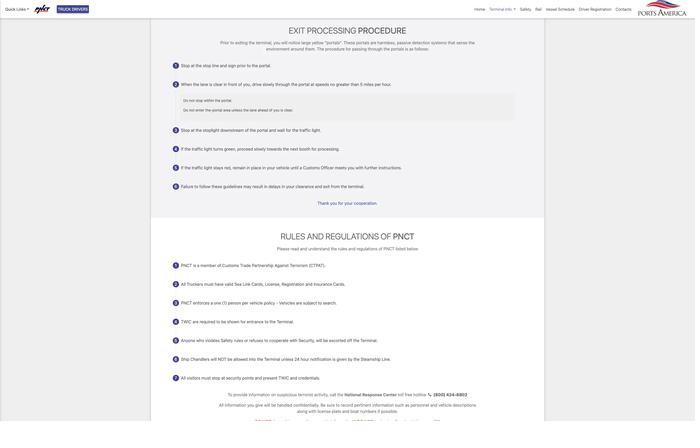 Task type: vqa. For each thing, say whether or not it's contained in the screenshot.
top '4'
yes



Task type: describe. For each thing, give the bounding box(es) containing it.
your for vehicle
[[267, 166, 275, 170]]

all for all truckers must have valid sea link cards, license, registration and insurance cards.
[[181, 282, 186, 287]]

be left shown
[[222, 320, 226, 325]]

light for stays
[[204, 166, 212, 170]]

you right meets
[[348, 166, 355, 170]]

in right place
[[263, 166, 266, 170]]

is left clear
[[209, 82, 212, 87]]

do not stop within the portal.
[[184, 98, 232, 103]]

when the lane is clear in front of you, drive slowly through the portal at speeds no greater than 5 miles per hour.
[[181, 82, 392, 87]]

ahead
[[258, 108, 268, 113]]

stop for the
[[203, 63, 211, 68]]

you left "clear."
[[274, 108, 280, 113]]

0 horizontal spatial portals
[[357, 41, 370, 45]]

and down phone icon
[[431, 403, 438, 408]]

terrorism
[[290, 263, 308, 268]]

pnct up "truckers" in the left bottom of the page
[[181, 263, 192, 268]]

and up understand
[[307, 232, 324, 242]]

around
[[291, 47, 304, 51]]

off
[[347, 339, 353, 343]]

quick links
[[5, 7, 26, 11]]

confidentially.
[[294, 403, 320, 408]]

0 vertical spatial customs
[[303, 166, 320, 170]]

1 vertical spatial vehicle
[[250, 301, 263, 306]]

free
[[405, 393, 413, 398]]

for right booth in the top left of the page
[[312, 147, 317, 152]]

2 vertical spatial are
[[193, 320, 199, 325]]

you right thank
[[331, 201, 337, 206]]

along
[[297, 410, 308, 414]]

search.
[[323, 301, 337, 306]]

by
[[348, 357, 353, 362]]

read
[[291, 247, 299, 251]]

suspicious
[[277, 393, 297, 398]]

prior to exiting the terminal, you will notice large yellow "portals". these portals are harmless, passive detection systems that sense the environment around them. the procedure for passing through the portals is as follows:
[[221, 41, 475, 51]]

stop for must
[[212, 376, 220, 381]]

proceed
[[238, 147, 253, 152]]

response
[[363, 393, 383, 398]]

please
[[277, 247, 290, 251]]

1 vertical spatial are
[[296, 301, 302, 306]]

truck
[[58, 7, 71, 11]]

1 vertical spatial per
[[242, 301, 249, 306]]

these
[[212, 185, 222, 189]]

1 horizontal spatial vehicle
[[277, 166, 290, 170]]

anyone who violates safety rules or refuses to cooperate with security, will be escorted off the terminal.
[[181, 339, 378, 343]]

no
[[331, 82, 335, 87]]

green,
[[224, 147, 236, 152]]

0 vertical spatial traffic
[[300, 128, 311, 133]]

0 horizontal spatial portal.
[[222, 98, 232, 103]]

license
[[318, 410, 331, 414]]

do for do not enter the-portal area unless the lane ahead of you is clear.
[[184, 108, 188, 113]]

0 vertical spatial safety
[[521, 7, 532, 11]]

24
[[295, 357, 300, 362]]

phone image
[[427, 393, 434, 397]]

will right the "security,"
[[316, 339, 322, 343]]

and right points
[[255, 376, 262, 381]]

links
[[17, 7, 26, 11]]

1 vertical spatial lane
[[250, 108, 257, 113]]

info
[[506, 7, 512, 11]]

link
[[243, 282, 251, 287]]

1 horizontal spatial terminal.
[[361, 339, 378, 343]]

6 for rules and regulations of
[[175, 357, 177, 362]]

hotline
[[414, 393, 427, 398]]

officer
[[321, 166, 334, 170]]

1 horizontal spatial portals
[[391, 47, 404, 51]]

stop for stop at the stoplight downstream of the portal and wait for the traffic light.
[[181, 128, 190, 133]]

your for clearance
[[286, 185, 295, 189]]

be right not
[[228, 357, 233, 362]]

you inside all information you give will be handled confidentially. be sure to record pertinent information such as personnel and vehicle descriptions along with license plate and boat numbers if possible.
[[248, 403, 254, 408]]

national
[[345, 393, 362, 398]]

vessel schedule link
[[544, 4, 578, 14]]

rules and regulations of pnct
[[281, 232, 415, 242]]

home link
[[473, 4, 488, 14]]

in right the result
[[264, 185, 268, 189]]

0 vertical spatial slowly
[[263, 82, 275, 87]]

traffic for if the traffic light stays red, remain in place in your vehicle until a customs officer meets you with further instructions.
[[192, 166, 203, 170]]

or
[[245, 339, 248, 343]]

is left member
[[193, 263, 196, 268]]

and right read
[[300, 247, 308, 251]]

in left front
[[224, 82, 227, 87]]

home
[[475, 7, 486, 11]]

clear.
[[285, 108, 294, 113]]

the-
[[206, 108, 213, 113]]

rail link
[[534, 4, 544, 14]]

for right shown
[[241, 320, 246, 325]]

violates
[[205, 339, 220, 343]]

follow
[[200, 185, 211, 189]]

be left escorted
[[324, 339, 328, 343]]

and down rules and regulations of pnct
[[349, 247, 356, 251]]

with inside all information you give will be handled confidentially. be sure to record pertinent information such as personnel and vehicle descriptions along with license plate and boat numbers if possible.
[[309, 410, 317, 414]]

guidelines
[[223, 185, 243, 189]]

0 horizontal spatial information
[[225, 403, 246, 408]]

procedure
[[358, 26, 407, 35]]

you,
[[243, 82, 251, 87]]

-
[[276, 301, 278, 306]]

(1)
[[222, 301, 227, 306]]

all truckers must have valid sea link cards, license, registration and insurance cards.
[[181, 282, 346, 287]]

be inside all information you give will be handled confidentially. be sure to record pertinent information such as personnel and vehicle descriptions along with license plate and boat numbers if possible.
[[272, 403, 276, 408]]

insurance
[[314, 282, 332, 287]]

0 vertical spatial regulations
[[326, 232, 379, 242]]

clear
[[214, 82, 223, 87]]

is left "clear."
[[281, 108, 284, 113]]

0 horizontal spatial twic
[[181, 320, 192, 325]]

thank you for your cooperation.
[[318, 201, 378, 206]]

1 horizontal spatial information
[[249, 393, 270, 398]]

than
[[351, 82, 360, 87]]

hour
[[301, 357, 310, 362]]

(800)
[[434, 393, 446, 398]]

for right thank
[[338, 201, 344, 206]]

2 horizontal spatial with
[[356, 166, 364, 170]]

to inside "prior to exiting the terminal, you will notice large yellow "portals". these portals are harmless, passive detection systems that sense the environment around them. the procedure for passing through the portals is as follows:"
[[231, 41, 234, 45]]

cooperate
[[270, 339, 289, 343]]

subject
[[303, 301, 317, 306]]

"portals".
[[325, 41, 343, 45]]

0 vertical spatial terminal
[[490, 7, 505, 11]]

terminal info
[[490, 7, 512, 11]]

and left exit
[[315, 185, 322, 189]]

valid
[[225, 282, 234, 287]]

2 horizontal spatial a
[[300, 166, 302, 170]]

will inside "prior to exiting the terminal, you will notice large yellow "portals". these portals are harmless, passive detection systems that sense the environment around them. the procedure for passing through the portals is as follows:"
[[282, 41, 288, 45]]

1 vertical spatial through
[[276, 82, 291, 87]]

2 horizontal spatial information
[[373, 403, 394, 408]]

if for if the traffic light turns green, proceed slowly towards the next booth for processing.
[[181, 147, 184, 152]]

(800) 424-8802
[[434, 393, 468, 398]]

in left place
[[247, 166, 250, 170]]

please read and understand the rules and regulations of pnct listed below
[[277, 247, 418, 251]]

you inside "prior to exiting the terminal, you will notice large yellow "portals". these portals are harmless, passive detection systems that sense the environment around them. the procedure for passing through the portals is as follows:"
[[274, 41, 281, 45]]

terminal.
[[348, 185, 365, 189]]

and down record
[[343, 410, 350, 414]]

(800) 424-8802 link
[[427, 393, 468, 398]]

1 vertical spatial safety
[[221, 339, 233, 343]]

and left insurance
[[306, 282, 313, 287]]

through inside "prior to exiting the terminal, you will notice large yellow "portals". these portals are harmless, passive detection systems that sense the environment around them. the procedure for passing through the portals is as follows:"
[[368, 47, 383, 51]]

stop for stop at the stop line and sign prior to the portal.
[[181, 63, 190, 68]]

sure
[[327, 403, 335, 408]]

as inside "prior to exiting the terminal, you will notice large yellow "portals". these portals are harmless, passive detection systems that sense the environment around them. the procedure for passing through the portals is as follows:"
[[410, 47, 414, 51]]

as inside all information you give will be handled confidentially. be sure to record pertinent information such as personnel and vehicle descriptions along with license plate and boat numbers if possible.
[[406, 403, 410, 408]]

if for if the traffic light stays red, remain in place in your vehicle until a customs officer meets you with further instructions.
[[181, 166, 184, 170]]

exit
[[289, 26, 306, 35]]

vessel
[[546, 7, 558, 11]]

1 vertical spatial terminal
[[264, 357, 281, 362]]

6 for exit processing
[[175, 185, 177, 189]]

0 vertical spatial rules
[[338, 247, 348, 251]]

to
[[228, 393, 233, 398]]

driver registration
[[580, 7, 612, 11]]

large
[[302, 41, 311, 45]]

is inside "prior to exiting the terminal, you will notice large yellow "portals". these portals are harmless, passive detection systems that sense the environment around them. the procedure for passing through the portals is as follows:"
[[406, 47, 409, 51]]

quick
[[5, 7, 15, 11]]

them.
[[305, 47, 316, 51]]

1 horizontal spatial portal.
[[259, 63, 271, 68]]

traffic for if the traffic light turns green, proceed slowly towards the next booth for processing.
[[192, 147, 203, 152]]

2 for all truckers must have valid sea link cards, license, registration and insurance cards.
[[175, 282, 177, 287]]

1 vertical spatial unless
[[282, 357, 294, 362]]

all visitors must stop at security points and present twic and credentials.
[[181, 376, 321, 381]]

give
[[256, 403, 263, 408]]

stop at the stop line and sign prior to the portal.
[[181, 63, 271, 68]]

4 for exit
[[175, 147, 177, 152]]

be
[[321, 403, 326, 408]]

must for visitors
[[202, 376, 211, 381]]

1 vertical spatial stop
[[196, 98, 203, 103]]

center
[[384, 393, 397, 398]]

handled
[[277, 403, 293, 408]]

all for all visitors must stop at security points and present twic and credentials.
[[181, 376, 186, 381]]

pnct left listed at the right of page
[[384, 247, 395, 251]]

truckers
[[187, 282, 203, 287]]

prior
[[221, 41, 230, 45]]

in right delays
[[282, 185, 285, 189]]



Task type: locate. For each thing, give the bounding box(es) containing it.
you up the 'environment'
[[274, 41, 281, 45]]

2 vertical spatial your
[[345, 201, 353, 206]]

1 vertical spatial 1
[[175, 263, 177, 268]]

0 vertical spatial are
[[371, 41, 377, 45]]

1 vertical spatial regulations
[[357, 247, 378, 251]]

be
[[222, 320, 226, 325], [324, 339, 328, 343], [228, 357, 233, 362], [272, 403, 276, 408]]

safety link
[[519, 4, 534, 14]]

such
[[395, 403, 404, 408]]

not for stop
[[189, 98, 195, 103]]

portal. up area
[[222, 98, 232, 103]]

2 vertical spatial all
[[219, 403, 224, 408]]

will right "give"
[[264, 403, 270, 408]]

all for all information you give will be handled confidentially. be sure to record pertinent information such as personnel and vehicle descriptions along with license plate and boat numbers if possible.
[[219, 403, 224, 408]]

1 vertical spatial terminal.
[[361, 339, 378, 343]]

1 1 from the top
[[175, 63, 177, 68]]

cooperation.
[[354, 201, 378, 206]]

stop left the line
[[203, 63, 211, 68]]

activity,
[[315, 393, 329, 398]]

light
[[204, 147, 212, 152], [204, 166, 212, 170]]

per left hour.
[[375, 82, 381, 87]]

2 vertical spatial a
[[211, 301, 213, 306]]

registration
[[591, 7, 612, 11], [282, 282, 305, 287]]

information
[[249, 393, 270, 398], [225, 403, 246, 408], [373, 403, 394, 408]]

2 vertical spatial stop
[[212, 376, 220, 381]]

allowed
[[234, 357, 248, 362]]

unless left the 24
[[282, 357, 294, 362]]

enforces
[[193, 301, 210, 306]]

1 horizontal spatial your
[[286, 185, 295, 189]]

0 vertical spatial unless
[[232, 108, 243, 113]]

a for pnct enforces a one (1) person per vehicle policy - vehicles are subject to search.
[[211, 301, 213, 306]]

follows:
[[415, 47, 429, 51]]

6 left failure
[[175, 185, 177, 189]]

0 vertical spatial all
[[181, 282, 186, 287]]

are left 'subject' at the left bottom of page
[[296, 301, 302, 306]]

rules left 'or' on the left of page
[[234, 339, 243, 343]]

0 vertical spatial vehicle
[[277, 166, 290, 170]]

0 horizontal spatial customs
[[222, 263, 239, 268]]

stop left security
[[212, 376, 220, 381]]

are left required
[[193, 320, 199, 325]]

0 horizontal spatial portal
[[213, 108, 223, 113]]

1 do from the top
[[184, 98, 188, 103]]

0 vertical spatial through
[[368, 47, 383, 51]]

your left clearance
[[286, 185, 295, 189]]

0 vertical spatial 3
[[175, 128, 177, 133]]

if
[[378, 410, 381, 414]]

5 for exit processing
[[175, 166, 177, 170]]

traffic left turns
[[192, 147, 203, 152]]

entrance
[[247, 320, 264, 325]]

per right person
[[242, 301, 249, 306]]

safety right violates
[[221, 339, 233, 343]]

3 for rules and regulations of pnct
[[175, 301, 177, 306]]

must right the visitors
[[202, 376, 211, 381]]

light for turns
[[204, 147, 212, 152]]

1 vertical spatial portal.
[[222, 98, 232, 103]]

contacts link
[[614, 4, 634, 14]]

stop up enter
[[196, 98, 203, 103]]

1 vertical spatial 4
[[175, 320, 177, 325]]

0 vertical spatial not
[[189, 98, 195, 103]]

security,
[[299, 339, 315, 343]]

1 horizontal spatial per
[[375, 82, 381, 87]]

be down on at the left of page
[[272, 403, 276, 408]]

0 vertical spatial per
[[375, 82, 381, 87]]

drivers
[[72, 7, 88, 11]]

2 horizontal spatial your
[[345, 201, 353, 206]]

1 vertical spatial portals
[[391, 47, 404, 51]]

2 not from the top
[[189, 108, 195, 113]]

schedule
[[559, 7, 575, 11]]

at left speeds at top
[[311, 82, 315, 87]]

1 4 from the top
[[175, 147, 177, 152]]

2 light from the top
[[204, 166, 212, 170]]

0 vertical spatial registration
[[591, 7, 612, 11]]

miles
[[364, 82, 374, 87]]

slowly right drive
[[263, 82, 275, 87]]

policy
[[264, 301, 275, 306]]

light left turns
[[204, 147, 212, 152]]

portal left speeds at top
[[299, 82, 310, 87]]

within
[[204, 98, 214, 103]]

will left not
[[211, 357, 217, 362]]

for inside "prior to exiting the terminal, you will notice large yellow "portals". these portals are harmless, passive detection systems that sense the environment around them. the procedure for passing through the portals is as follows:"
[[346, 47, 351, 51]]

portal. up drive
[[259, 63, 271, 68]]

thank
[[318, 201, 329, 206]]

1 vertical spatial your
[[286, 185, 295, 189]]

1 horizontal spatial terminal
[[490, 7, 505, 11]]

1 for exit
[[175, 63, 177, 68]]

twic right present
[[279, 376, 289, 381]]

have
[[215, 282, 224, 287]]

0 vertical spatial portal
[[299, 82, 310, 87]]

3 for exit processing procedure
[[175, 128, 177, 133]]

1 vertical spatial 5
[[175, 166, 177, 170]]

and left wait
[[269, 128, 276, 133]]

will inside all information you give will be handled confidentially. be sure to record pertinent information such as personnel and vehicle descriptions along with license plate and boat numbers if possible.
[[264, 403, 270, 408]]

listed
[[396, 247, 406, 251]]

twic up anyone
[[181, 320, 192, 325]]

4
[[175, 147, 177, 152], [175, 320, 177, 325]]

quick links link
[[5, 6, 29, 12]]

a left member
[[197, 263, 200, 268]]

clearance
[[296, 185, 314, 189]]

wait
[[278, 128, 285, 133]]

will up the 'environment'
[[282, 41, 288, 45]]

2 1 from the top
[[175, 263, 177, 268]]

1 horizontal spatial with
[[309, 410, 317, 414]]

notification
[[311, 357, 332, 362]]

0 horizontal spatial per
[[242, 301, 249, 306]]

1 horizontal spatial are
[[296, 301, 302, 306]]

for right wait
[[286, 128, 292, 133]]

0 vertical spatial stop
[[181, 63, 190, 68]]

8802
[[457, 393, 468, 398]]

at left stoplight
[[191, 128, 195, 133]]

1 horizontal spatial registration
[[591, 7, 612, 11]]

ship chandlers will not be allowed into the terminal unless 24 hour notification is given by the steamship line.
[[181, 357, 391, 362]]

registration right driver
[[591, 7, 612, 11]]

5 for rules and regulations of
[[175, 339, 177, 343]]

a for pnct is a member of customs trade partnership against terrorism (ctpat).
[[197, 263, 200, 268]]

as down passive
[[410, 47, 414, 51]]

exit processing procedure
[[289, 26, 407, 35]]

to inside all information you give will be handled confidentially. be sure to record pertinent information such as personnel and vehicle descriptions along with license plate and boat numbers if possible.
[[336, 403, 340, 408]]

will
[[282, 41, 288, 45], [316, 339, 322, 343], [211, 357, 217, 362], [264, 403, 270, 408]]

1 vertical spatial rules
[[234, 339, 243, 343]]

slowly left towards
[[254, 147, 266, 152]]

through right drive
[[276, 82, 291, 87]]

pnct left enforces
[[181, 301, 192, 306]]

your left the cooperation.
[[345, 201, 353, 206]]

0 horizontal spatial through
[[276, 82, 291, 87]]

2 stop from the top
[[181, 128, 190, 133]]

1 horizontal spatial through
[[368, 47, 383, 51]]

with left further
[[356, 166, 364, 170]]

0 vertical spatial stop
[[203, 63, 211, 68]]

a right until
[[300, 166, 302, 170]]

0 vertical spatial must
[[204, 282, 214, 287]]

instructions.
[[379, 166, 402, 170]]

0 vertical spatial terminal.
[[277, 320, 294, 325]]

0 horizontal spatial rules
[[234, 339, 243, 343]]

1 vertical spatial portal
[[213, 108, 223, 113]]

0 horizontal spatial unless
[[232, 108, 243, 113]]

1 vertical spatial registration
[[282, 282, 305, 287]]

lane
[[200, 82, 208, 87], [250, 108, 257, 113]]

0 vertical spatial twic
[[181, 320, 192, 325]]

6 left ship
[[175, 357, 177, 362]]

not
[[218, 357, 227, 362]]

of
[[238, 82, 242, 87], [269, 108, 273, 113], [245, 128, 249, 133], [381, 232, 392, 242], [379, 247, 383, 251], [218, 263, 221, 268]]

environment
[[266, 47, 290, 51]]

customs left officer
[[303, 166, 320, 170]]

steamship
[[361, 357, 381, 362]]

0 horizontal spatial terminal
[[264, 357, 281, 362]]

vessel schedule
[[546, 7, 575, 11]]

plate
[[332, 410, 342, 414]]

line.
[[382, 357, 391, 362]]

possible.
[[382, 410, 398, 414]]

2 left "truckers" in the left bottom of the page
[[175, 282, 177, 287]]

terminal left info
[[490, 7, 505, 11]]

1 vertical spatial slowly
[[254, 147, 266, 152]]

1 horizontal spatial customs
[[303, 166, 320, 170]]

0 vertical spatial light
[[204, 147, 212, 152]]

escorted
[[329, 339, 346, 343]]

do for do not stop within the portal.
[[184, 98, 188, 103]]

sign
[[228, 63, 236, 68]]

1 for rules
[[175, 263, 177, 268]]

stop left stoplight
[[181, 128, 190, 133]]

cards.
[[334, 282, 346, 287]]

partnership
[[252, 263, 274, 268]]

information down provide on the left bottom of page
[[225, 403, 246, 408]]

not
[[189, 98, 195, 103], [189, 108, 195, 113]]

stop up when
[[181, 63, 190, 68]]

1 6 from the top
[[175, 185, 177, 189]]

are left harmless,
[[371, 41, 377, 45]]

portals up "passing"
[[357, 41, 370, 45]]

2 4 from the top
[[175, 320, 177, 325]]

information up "give"
[[249, 393, 270, 398]]

truck drivers link
[[57, 5, 89, 13]]

2 if from the top
[[181, 166, 184, 170]]

0 horizontal spatial safety
[[221, 339, 233, 343]]

1 vertical spatial traffic
[[192, 147, 203, 152]]

1 light from the top
[[204, 147, 212, 152]]

2 vertical spatial portal
[[257, 128, 268, 133]]

towards
[[267, 147, 282, 152]]

0 vertical spatial as
[[410, 47, 414, 51]]

2 horizontal spatial are
[[371, 41, 377, 45]]

for down these
[[346, 47, 351, 51]]

not down when
[[189, 98, 195, 103]]

you left "give"
[[248, 403, 254, 408]]

terminal info link
[[488, 4, 519, 14]]

at up when
[[191, 63, 195, 68]]

personnel
[[411, 403, 430, 408]]

1 stop from the top
[[181, 63, 190, 68]]

1 vertical spatial 2
[[175, 282, 177, 287]]

sense
[[457, 41, 468, 45]]

1 2 from the top
[[175, 82, 177, 87]]

0 vertical spatial 6
[[175, 185, 177, 189]]

turns
[[214, 147, 223, 152]]

passive
[[397, 41, 412, 45]]

0 vertical spatial portals
[[357, 41, 370, 45]]

as right the such
[[406, 403, 410, 408]]

(ctpat).
[[309, 263, 326, 268]]

0 vertical spatial with
[[356, 166, 364, 170]]

2 horizontal spatial vehicle
[[439, 403, 452, 408]]

stoplight
[[203, 128, 220, 133]]

1 horizontal spatial unless
[[282, 357, 294, 362]]

lane left clear
[[200, 82, 208, 87]]

are inside "prior to exiting the terminal, you will notice large yellow "portals". these portals are harmless, passive detection systems that sense the environment around them. the procedure for passing through the portals is as follows:"
[[371, 41, 377, 45]]

2 6 from the top
[[175, 357, 177, 362]]

who
[[196, 339, 204, 343]]

4 for rules
[[175, 320, 177, 325]]

do left enter
[[184, 108, 188, 113]]

vehicle left policy
[[250, 301, 263, 306]]

and right the line
[[220, 63, 227, 68]]

the
[[317, 47, 325, 51]]

is left given
[[333, 357, 336, 362]]

regulations up please read and understand the rules and regulations of pnct listed below
[[326, 232, 379, 242]]

all inside all information you give will be handled confidentially. be sure to record pertinent information such as personnel and vehicle descriptions along with license plate and boat numbers if possible.
[[219, 403, 224, 408]]

pnct up listed at the right of page
[[393, 232, 415, 242]]

meets
[[335, 166, 347, 170]]

1 horizontal spatial safety
[[521, 7, 532, 11]]

1 vertical spatial stop
[[181, 128, 190, 133]]

pnct
[[393, 232, 415, 242], [384, 247, 395, 251], [181, 263, 192, 268], [181, 301, 192, 306]]

must for truckers
[[204, 282, 214, 287]]

2 vertical spatial traffic
[[192, 166, 203, 170]]

2 vertical spatial with
[[309, 410, 317, 414]]

vehicle inside all information you give will be handled confidentially. be sure to record pertinent information such as personnel and vehicle descriptions along with license plate and boat numbers if possible.
[[439, 403, 452, 408]]

unless
[[232, 108, 243, 113], [282, 357, 294, 362]]

1 vertical spatial 3
[[175, 301, 177, 306]]

booth
[[300, 147, 311, 152]]

0 horizontal spatial lane
[[200, 82, 208, 87]]

may
[[244, 185, 252, 189]]

2 3 from the top
[[175, 301, 177, 306]]

1 if from the top
[[181, 147, 184, 152]]

slowly
[[263, 82, 275, 87], [254, 147, 266, 152]]

1 3 from the top
[[175, 128, 177, 133]]

portals down passive
[[391, 47, 404, 51]]

is down passive
[[406, 47, 409, 51]]

1 vertical spatial not
[[189, 108, 195, 113]]

to provide information on suspicious terrorist activity, call the national response center toll free hotline
[[228, 393, 427, 398]]

customs left the trade
[[222, 263, 239, 268]]

2 2 from the top
[[175, 282, 177, 287]]

a left one
[[211, 301, 213, 306]]

below
[[407, 247, 418, 251]]

1 vertical spatial customs
[[222, 263, 239, 268]]

2 left when
[[175, 82, 177, 87]]

trade
[[240, 263, 251, 268]]

1 vertical spatial must
[[202, 376, 211, 381]]

not left enter
[[189, 108, 195, 113]]

0 horizontal spatial vehicle
[[250, 301, 263, 306]]

hour.
[[383, 82, 392, 87]]

contacts
[[616, 7, 632, 11]]

0 vertical spatial 2
[[175, 82, 177, 87]]

through down harmless,
[[368, 47, 383, 51]]

0 vertical spatial 5
[[361, 82, 363, 87]]

safety left rail
[[521, 7, 532, 11]]

rules down rules and regulations of pnct
[[338, 247, 348, 251]]

given
[[337, 357, 347, 362]]

lane left 'ahead'
[[250, 108, 257, 113]]

at left security
[[222, 376, 225, 381]]

not for enter
[[189, 108, 195, 113]]

1 horizontal spatial twic
[[279, 376, 289, 381]]

3
[[175, 128, 177, 133], [175, 301, 177, 306]]

1 vertical spatial a
[[197, 263, 200, 268]]

pertinent
[[355, 403, 372, 408]]

do down when
[[184, 98, 188, 103]]

must left have
[[204, 282, 214, 287]]

1 vertical spatial with
[[290, 339, 298, 343]]

0 horizontal spatial terminal.
[[277, 320, 294, 325]]

0 vertical spatial 1
[[175, 63, 177, 68]]

required
[[200, 320, 216, 325]]

from
[[331, 185, 340, 189]]

traffic left the light. on the top left of page
[[300, 128, 311, 133]]

through
[[368, 47, 383, 51], [276, 82, 291, 87]]

and left credentials.
[[290, 376, 298, 381]]

cards,
[[252, 282, 264, 287]]

with left the "security,"
[[290, 339, 298, 343]]

0 horizontal spatial a
[[197, 263, 200, 268]]

prior
[[237, 63, 246, 68]]

1 not from the top
[[189, 98, 195, 103]]

2 vertical spatial 5
[[175, 339, 177, 343]]

pnct enforces a one (1) person per vehicle policy - vehicles are subject to search.
[[181, 301, 337, 306]]

2 do from the top
[[184, 108, 188, 113]]

with down the confidentially.
[[309, 410, 317, 414]]

are
[[371, 41, 377, 45], [296, 301, 302, 306], [193, 320, 199, 325]]

2 for when the lane is clear in front of you, drive slowly through the portal at speeds no greater than 5 miles per hour.
[[175, 82, 177, 87]]

anyone
[[181, 339, 195, 343]]

2 horizontal spatial portal
[[299, 82, 310, 87]]

1 vertical spatial as
[[406, 403, 410, 408]]

0 horizontal spatial registration
[[282, 282, 305, 287]]



